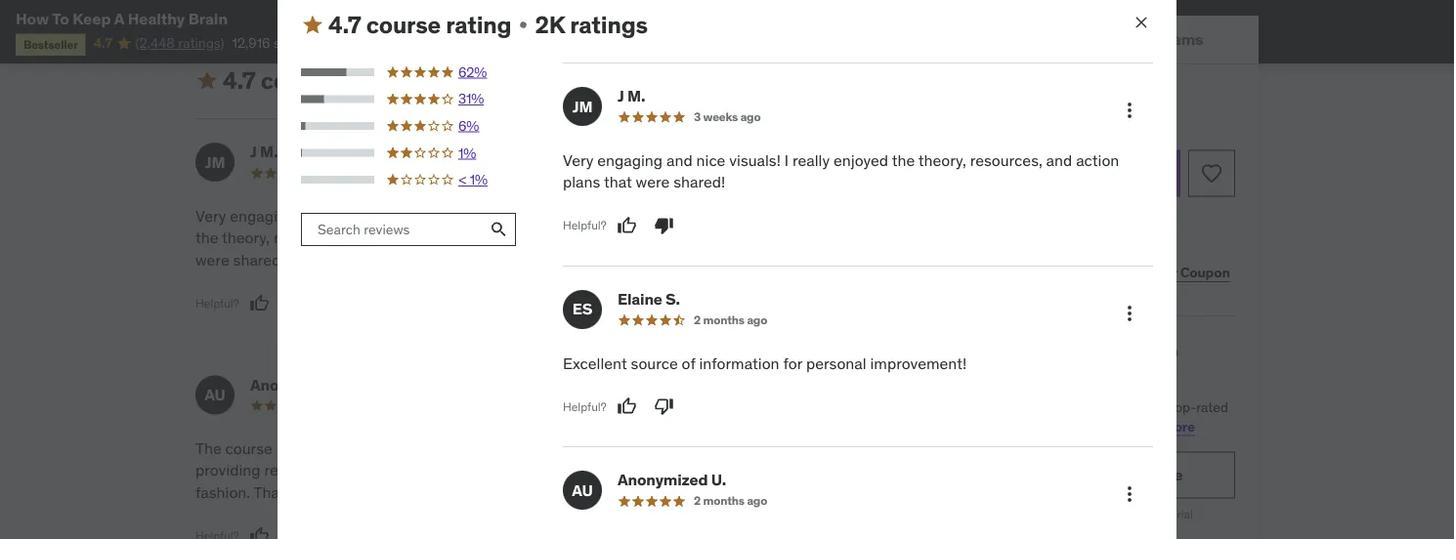 Task type: vqa. For each thing, say whether or not it's contained in the screenshot.
top Advertising
no



Task type: locate. For each thing, give the bounding box(es) containing it.
improvement!
[[553, 228, 650, 248], [871, 354, 967, 374]]

elaine up mark review by j m. as helpful icon
[[608, 142, 653, 162]]

providing
[[196, 461, 261, 481]]

mark review by anonymized u. as helpful image
[[250, 527, 269, 540]]

this up courses,
[[976, 399, 998, 416]]

straight
[[332, 439, 386, 459]]

this for buy
[[1041, 163, 1069, 183]]

1 vertical spatial j
[[250, 142, 257, 162]]

2 vertical spatial 2 months ago
[[694, 494, 768, 510]]

0 vertical spatial engaging
[[598, 151, 663, 171]]

engaging up mark review by j m. as helpful icon
[[598, 151, 663, 171]]

ratings)
[[178, 34, 224, 52]]

month
[[1109, 507, 1143, 523]]

1 horizontal spatial nice
[[697, 151, 726, 171]]

2 months ago for additional actions for review by elaine s. icon at bottom right
[[694, 313, 768, 328]]

0 vertical spatial rating
[[446, 10, 512, 40]]

0 vertical spatial au
[[205, 385, 226, 405]]

jm
[[573, 97, 593, 117], [205, 152, 225, 172]]

additional actions for review by j m. image
[[1119, 99, 1142, 123]]

action down the additional actions for review by j m. icon
[[1077, 151, 1120, 171]]

< 1%
[[459, 171, 488, 189]]

1 horizontal spatial visuals!
[[730, 151, 781, 171]]

0 horizontal spatial jm
[[205, 152, 225, 172]]

shared! up mark review by j m. as helpful image
[[233, 250, 285, 270]]

teams
[[1157, 29, 1204, 49]]

the course is clear, straight to the point and providing research data in a user-friendly fashion. thank you!
[[196, 439, 500, 503]]

0 horizontal spatial improvement!
[[553, 228, 650, 248]]

anonymized
[[250, 375, 341, 395], [618, 471, 708, 491]]

get this course, plus 10,500+ of our top-rated courses, with personal plan.
[[950, 399, 1229, 435]]

4.7 down keep
[[94, 34, 113, 52]]

0 horizontal spatial xsmall image
[[271, 0, 287, 16]]

0 horizontal spatial enjoyed
[[466, 206, 521, 226]]

after
[[1146, 507, 1171, 523]]

0 horizontal spatial that
[[468, 228, 496, 248]]

2 vertical spatial xsmall image
[[410, 73, 426, 89]]

theory,
[[919, 151, 967, 171], [222, 228, 270, 248]]

1 vertical spatial 4.7 course rating
[[223, 66, 406, 95]]

resources,
[[971, 151, 1043, 171], [274, 228, 346, 248]]

teams button
[[1102, 16, 1259, 63]]

2 vertical spatial helpful?
[[563, 400, 607, 415]]

0 vertical spatial ratings
[[570, 10, 648, 40]]

subscribe to udemy's top courses
[[950, 341, 1179, 390]]

elaine
[[608, 142, 653, 162], [618, 290, 663, 310]]

s.
[[656, 142, 671, 162], [666, 290, 680, 310]]

try personal plan for free link
[[950, 452, 1236, 499]]

1 vertical spatial 2k ratings
[[430, 66, 543, 95]]

1 vertical spatial resources,
[[274, 228, 346, 248]]

of
[[672, 206, 686, 226], [682, 354, 696, 374], [1133, 399, 1145, 416]]

ratings for medium icon
[[465, 66, 543, 95]]

1 vertical spatial 2k
[[430, 66, 460, 95]]

teams tab list
[[927, 16, 1259, 65]]

0 horizontal spatial m.
[[260, 142, 278, 162]]

0 vertical spatial very
[[563, 151, 594, 171]]

1 horizontal spatial resources,
[[971, 151, 1043, 171]]

(2,448
[[135, 34, 175, 52]]

engaging up mark review by j m. as helpful image
[[230, 206, 295, 226]]

elaine s.
[[608, 142, 671, 162], [618, 290, 680, 310]]

improvement! up get
[[871, 354, 967, 374]]

to
[[1045, 341, 1064, 365], [390, 439, 404, 459]]

2 vertical spatial information
[[553, 461, 634, 481]]

0 horizontal spatial 2k
[[430, 66, 460, 95]]

helpful? for mark review by elaine s. as helpful image
[[563, 400, 607, 415]]

1 horizontal spatial that
[[604, 172, 632, 193]]

theory, left buy at the right of page
[[919, 151, 967, 171]]

1 horizontal spatial j
[[618, 87, 624, 107]]

plan.
[[1091, 418, 1121, 435]]

ago for additional actions for review by anonymized u. icon
[[747, 494, 768, 510]]

1 vertical spatial excellent source of information for personal improvement!
[[563, 354, 967, 374]]

1 horizontal spatial enjoyed
[[626, 439, 681, 459]]

1 horizontal spatial 2k
[[535, 10, 565, 40]]

mark review by j m. as helpful image
[[250, 294, 269, 313]]

point
[[434, 439, 470, 459]]

information inside excellent source of information for personal improvement!
[[690, 206, 770, 226]]

course inside because i enjoyed the structure, the way the information was delivered and the clear message i will take from this course
[[755, 483, 802, 503]]

source inside excellent source of information for personal improvement!
[[621, 206, 669, 226]]

au up 'the'
[[205, 385, 226, 405]]

4.7 right medium icon
[[223, 66, 256, 95]]

0 vertical spatial u.
[[344, 375, 359, 395]]

that up mark review by j m. as helpful icon
[[604, 172, 632, 193]]

0 horizontal spatial 3
[[327, 165, 333, 180]]

to left udemy's
[[1045, 341, 1064, 365]]

personal down plus
[[1034, 418, 1088, 435]]

1 horizontal spatial 3 weeks ago
[[694, 110, 761, 125]]

source
[[621, 206, 669, 226], [631, 354, 678, 374]]

2 vertical spatial months
[[704, 494, 745, 510]]

1 horizontal spatial au
[[572, 481, 593, 501]]

2 horizontal spatial 4.7
[[329, 10, 361, 40]]

4.7 course rating up 62% button on the left top
[[329, 10, 512, 40]]

2 vertical spatial for
[[1131, 465, 1151, 485]]

weeks
[[704, 110, 738, 125], [336, 165, 371, 180]]

excellent source of information for personal improvement!
[[553, 206, 857, 248], [563, 354, 967, 374]]

1% right <
[[470, 171, 488, 189]]

elaine s. down undo mark review by j m. as unhelpful image
[[618, 290, 680, 310]]

that
[[604, 172, 632, 193], [468, 228, 496, 248]]

starting
[[993, 507, 1035, 523]]

add to wishlist image
[[1201, 162, 1224, 185]]

2 vertical spatial 2
[[694, 494, 701, 510]]

shared!
[[674, 172, 726, 193], [233, 250, 285, 270]]

for inside excellent source of information for personal improvement!
[[774, 206, 793, 226]]

medium image
[[196, 69, 219, 93]]

2
[[684, 165, 691, 180], [694, 313, 701, 328], [694, 494, 701, 510]]

1 vertical spatial shared!
[[233, 250, 285, 270]]

coupon
[[1181, 264, 1231, 281]]

1 vertical spatial engaging
[[230, 206, 295, 226]]

apply coupon
[[1142, 264, 1231, 281]]

4.7 course rating
[[329, 10, 512, 40], [223, 66, 406, 95]]

personal up $16.58
[[1028, 465, 1092, 485]]

very
[[563, 151, 594, 171], [196, 206, 226, 226]]

to inside the subscribe to udemy's top courses
[[1045, 341, 1064, 365]]

helpful? left mark review by j m. as helpful image
[[196, 296, 239, 311]]

excellent left undo mark review by j m. as unhelpful image
[[553, 206, 618, 226]]

buy this course button
[[950, 150, 1181, 197]]

1 horizontal spatial action
[[1077, 151, 1120, 171]]

course inside the course is clear, straight to the point and providing research data in a user-friendly fashion. thank you!
[[225, 439, 273, 459]]

rating up 62%
[[446, 10, 512, 40]]

s. down undo mark review by j m. as unhelpful image
[[666, 290, 680, 310]]

free
[[1154, 465, 1183, 485]]

this right buy at the right of page
[[1041, 163, 1069, 183]]

were
[[636, 172, 670, 193], [196, 250, 230, 270]]

course up providing
[[225, 439, 273, 459]]

1 vertical spatial m.
[[260, 142, 278, 162]]

4.7 course rating down students
[[223, 66, 406, 95]]

gift this course
[[1019, 264, 1116, 281]]

2 for additional actions for review by anonymized u. icon
[[694, 494, 701, 510]]

0 vertical spatial shared!
[[674, 172, 726, 193]]

helpful? up because
[[563, 400, 607, 415]]

1 vertical spatial plans
[[427, 228, 464, 248]]

and inside because i enjoyed the structure, the way the information was delivered and the clear message i will take from this course
[[737, 461, 763, 481]]

1% down 6% at top left
[[459, 144, 476, 162]]

0 vertical spatial of
[[672, 206, 686, 226]]

per
[[1090, 507, 1107, 523]]

$16.58
[[1051, 507, 1087, 523]]

4.7 course rating for medium image on the top left of page
[[329, 10, 512, 40]]

2k ratings
[[535, 10, 648, 40], [430, 66, 543, 95]]

1 vertical spatial 2
[[694, 313, 701, 328]]

helpful? left mark review by j m. as helpful icon
[[563, 218, 607, 234]]

improvement! left undo mark review by j m. as unhelpful image
[[553, 228, 650, 248]]

of inside get this course, plus 10,500+ of our top-rated courses, with personal plan.
[[1133, 399, 1145, 416]]

try
[[1003, 465, 1025, 485]]

elaine down mark review by j m. as helpful icon
[[618, 290, 663, 310]]

in
[[364, 461, 376, 481]]

elaine s. up mark review by j m. as helpful icon
[[608, 142, 671, 162]]

claudia
[[608, 375, 663, 395]]

information up structure,
[[699, 354, 780, 374]]

au down because
[[572, 481, 593, 501]]

Search reviews text field
[[301, 214, 483, 247]]

1 vertical spatial 3 weeks ago
[[327, 165, 394, 180]]

research
[[264, 461, 325, 481]]

course down clear
[[755, 483, 802, 503]]

0 horizontal spatial rating
[[341, 66, 406, 95]]

4.7 right medium image on the top left of page
[[329, 10, 361, 40]]

message
[[553, 483, 616, 503]]

1 vertical spatial nice
[[329, 206, 358, 226]]

0 vertical spatial 2k ratings
[[535, 10, 648, 40]]

0 horizontal spatial theory,
[[222, 228, 270, 248]]

very engaging and nice visuals! i really enjoyed the theory, resources, and action plans that were shared!
[[563, 151, 1120, 193], [196, 206, 521, 270]]

2 horizontal spatial xsmall image
[[516, 18, 531, 33]]

of inside excellent source of information for personal improvement!
[[672, 206, 686, 226]]

rating for medium image on the top left of page
[[446, 10, 512, 40]]

1 vertical spatial for
[[784, 354, 803, 374]]

0 vertical spatial resources,
[[971, 151, 1043, 171]]

au
[[205, 385, 226, 405], [572, 481, 593, 501]]

0 vertical spatial anonymized u.
[[250, 375, 359, 395]]

shared! up undo mark review by j m. as unhelpful image
[[674, 172, 726, 193]]

additional actions for review by anonymized u. image
[[1119, 484, 1142, 507]]

user-
[[392, 461, 428, 481]]

2k for medium image on the top left of page
[[535, 10, 565, 40]]

1 vertical spatial enjoyed
[[466, 206, 521, 226]]

anonymized u.
[[250, 375, 359, 395], [618, 471, 727, 491]]

1%
[[459, 144, 476, 162], [470, 171, 488, 189]]

xsmall image for medium image on the top left of page
[[516, 18, 531, 33]]

this inside get this course, plus 10,500+ of our top-rated courses, with personal plan.
[[976, 399, 998, 416]]

plus
[[1050, 399, 1075, 416]]

1 horizontal spatial ratings
[[570, 10, 648, 40]]

to up user-
[[390, 439, 404, 459]]

excellent up cd at the bottom of the page
[[563, 354, 627, 374]]

engaging
[[598, 151, 663, 171], [230, 206, 295, 226]]

1 horizontal spatial u.
[[712, 471, 727, 491]]

that down the < 1%
[[468, 228, 496, 248]]

course up the 30-day money-back guarantee
[[1072, 163, 1121, 183]]

s. up undo mark review by j m. as unhelpful image
[[656, 142, 671, 162]]

action down < 1% button
[[380, 228, 423, 248]]

0 horizontal spatial ratings
[[465, 66, 543, 95]]

course
[[366, 10, 441, 40], [261, 66, 335, 95], [1072, 163, 1121, 183], [1072, 264, 1116, 281], [225, 439, 273, 459], [755, 483, 802, 503]]

mark review by elaine s. as unhelpful image
[[655, 398, 674, 417]]

0 vertical spatial 2 months ago
[[684, 165, 758, 180]]

ago for the additional actions for review by j m. icon
[[741, 110, 761, 125]]

0 vertical spatial were
[[636, 172, 670, 193]]

1% button
[[301, 144, 517, 163]]

0 horizontal spatial anonymized u.
[[250, 375, 359, 395]]

0 horizontal spatial were
[[196, 250, 230, 270]]

theory, up mark review by j m. as helpful image
[[222, 228, 270, 248]]

gift
[[1019, 264, 1043, 281]]

0 horizontal spatial plans
[[427, 228, 464, 248]]

xsmall image for medium icon
[[410, 73, 426, 89]]

months for additional actions for review by anonymized u. icon
[[704, 494, 745, 510]]

personal
[[1034, 418, 1088, 435], [1028, 465, 1092, 485]]

1 horizontal spatial rating
[[446, 10, 512, 40]]

friendly
[[428, 461, 481, 481]]

0 horizontal spatial weeks
[[336, 165, 371, 180]]

information right undo mark review by j m. as unhelpful image
[[690, 206, 770, 226]]

1 vertical spatial weeks
[[336, 165, 371, 180]]

action
[[1077, 151, 1120, 171], [380, 228, 423, 248]]

1 vertical spatial theory,
[[222, 228, 270, 248]]

0 vertical spatial for
[[774, 206, 793, 226]]

delivered
[[669, 461, 733, 481]]

u. down structure,
[[712, 471, 727, 491]]

0 vertical spatial source
[[621, 206, 669, 226]]

0 horizontal spatial very
[[196, 206, 226, 226]]

day
[[1029, 213, 1049, 228]]

4.7
[[329, 10, 361, 40], [94, 34, 113, 52], [223, 66, 256, 95]]

30-day money-back guarantee
[[1010, 213, 1176, 228]]

1 horizontal spatial xsmall image
[[410, 73, 426, 89]]

nice
[[697, 151, 726, 171], [329, 206, 358, 226]]

this right from
[[725, 483, 751, 503]]

this inside "button"
[[1041, 163, 1069, 183]]

enjoyed
[[834, 151, 889, 171], [466, 206, 521, 226], [626, 439, 681, 459]]

0 vertical spatial months
[[694, 165, 735, 180]]

1 horizontal spatial 3
[[694, 110, 701, 125]]

u. up straight
[[344, 375, 359, 395]]

try personal plan for free
[[1003, 465, 1183, 485]]

j m.
[[618, 87, 646, 107], [250, 142, 278, 162]]

rating up the 6% button on the left of page
[[341, 66, 406, 95]]

1 vertical spatial au
[[572, 481, 593, 501]]

1 horizontal spatial anonymized u.
[[618, 471, 727, 491]]

this for get
[[976, 399, 998, 416]]

1 horizontal spatial improvement!
[[871, 354, 967, 374]]

information up 'message'
[[553, 461, 634, 481]]

brain
[[188, 8, 228, 28]]

0 vertical spatial j
[[618, 87, 624, 107]]

this right gift on the right of page
[[1046, 264, 1070, 281]]

course down students
[[261, 66, 335, 95]]

1 vertical spatial very engaging and nice visuals! i really enjoyed the theory, resources, and action plans that were shared!
[[196, 206, 521, 270]]

xsmall image
[[271, 0, 287, 16], [516, 18, 531, 33], [410, 73, 426, 89]]



Task type: describe. For each thing, give the bounding box(es) containing it.
ago for additional actions for review by elaine s. icon at bottom right
[[747, 313, 768, 328]]

will
[[628, 483, 651, 503]]

course,
[[1002, 399, 1046, 416]]

learn more link
[[1124, 418, 1196, 435]]

0 vertical spatial xsmall image
[[271, 0, 287, 16]]

apply
[[1142, 264, 1178, 281]]

1 vertical spatial that
[[468, 228, 496, 248]]

close modal image
[[1132, 13, 1152, 33]]

the
[[196, 439, 222, 459]]

guarantee
[[1121, 213, 1176, 228]]

0 horizontal spatial engaging
[[230, 206, 295, 226]]

subscribe
[[950, 341, 1041, 365]]

udemy's
[[1067, 341, 1145, 365]]

1 horizontal spatial were
[[636, 172, 670, 193]]

top-
[[1171, 399, 1197, 416]]

1 horizontal spatial weeks
[[704, 110, 738, 125]]

84%
[[1091, 86, 1124, 106]]

84% off
[[1091, 86, 1146, 106]]

because
[[553, 439, 614, 459]]

helpful? for mark review by j m. as helpful icon
[[563, 218, 607, 234]]

0 vertical spatial elaine
[[608, 142, 653, 162]]

1 vertical spatial anonymized u.
[[618, 471, 727, 491]]

back
[[1092, 213, 1119, 228]]

4.7 for medium icon
[[223, 66, 256, 95]]

2k ratings for medium image on the top left of page
[[535, 10, 648, 40]]

gift this course link
[[1014, 253, 1121, 293]]

keep
[[73, 8, 111, 28]]

clear,
[[292, 439, 329, 459]]

1 horizontal spatial anonymized
[[618, 471, 708, 491]]

0 horizontal spatial 3 weeks ago
[[327, 165, 394, 180]]

this for gift
[[1046, 264, 1070, 281]]

0 vertical spatial 3
[[694, 110, 701, 125]]

share
[[956, 264, 993, 281]]

enjoyed inside because i enjoyed the structure, the way the information was delivered and the clear message i will take from this course
[[626, 439, 681, 459]]

0 horizontal spatial j
[[250, 142, 257, 162]]

0 vertical spatial excellent
[[553, 206, 618, 226]]

d.
[[666, 375, 682, 395]]

medium image
[[301, 14, 325, 37]]

1% inside button
[[470, 171, 488, 189]]

1 vertical spatial helpful?
[[196, 296, 239, 311]]

plan
[[1095, 465, 1127, 485]]

a
[[380, 461, 388, 481]]

0 vertical spatial 3 weeks ago
[[694, 110, 761, 125]]

1 vertical spatial elaine s.
[[618, 290, 680, 310]]

course up 62% button on the left top
[[366, 10, 441, 40]]

how to keep a healthy brain
[[16, 8, 228, 28]]

0 vertical spatial s.
[[656, 142, 671, 162]]

0 horizontal spatial anonymized
[[250, 375, 341, 395]]

4.7 for medium image on the top left of page
[[329, 10, 361, 40]]

ratings for medium image on the top left of page
[[570, 10, 648, 40]]

0 horizontal spatial au
[[205, 385, 226, 405]]

clear
[[793, 461, 827, 481]]

1 vertical spatial of
[[682, 354, 696, 374]]

1 vertical spatial jm
[[205, 152, 225, 172]]

buy this course
[[1010, 163, 1121, 183]]

from
[[689, 483, 722, 503]]

months for additional actions for review by elaine s. icon at bottom right
[[704, 313, 745, 328]]

thank
[[254, 483, 297, 503]]

62%
[[459, 64, 487, 81]]

the inside the course is clear, straight to the point and providing research data in a user-friendly fashion. thank you!
[[408, 439, 431, 459]]

0 vertical spatial visuals!
[[730, 151, 781, 171]]

(2,448 ratings)
[[135, 34, 224, 52]]

data
[[329, 461, 360, 481]]

trial
[[1173, 507, 1194, 523]]

1 vertical spatial j m.
[[250, 142, 278, 162]]

0 horizontal spatial very engaging and nice visuals! i really enjoyed the theory, resources, and action plans that were shared!
[[196, 206, 521, 270]]

0 vertical spatial m.
[[628, 87, 646, 107]]

learn
[[1124, 418, 1160, 435]]

2k ratings for medium icon
[[430, 66, 543, 95]]

30-
[[1010, 213, 1029, 228]]

apply coupon button
[[1136, 253, 1236, 293]]

0 vertical spatial action
[[1077, 151, 1120, 171]]

1 vertical spatial information
[[699, 354, 780, 374]]

10,500+
[[1078, 399, 1129, 416]]

0 vertical spatial 2
[[684, 165, 691, 180]]

2 for additional actions for review by elaine s. icon at bottom right
[[694, 313, 701, 328]]

1 horizontal spatial very engaging and nice visuals! i really enjoyed the theory, resources, and action plans that were shared!
[[563, 151, 1120, 193]]

6% button
[[301, 117, 517, 136]]

and inside the course is clear, straight to the point and providing research data in a user-friendly fashion. thank you!
[[474, 439, 500, 459]]

0 horizontal spatial resources,
[[274, 228, 346, 248]]

1 vertical spatial improvement!
[[871, 354, 967, 374]]

1 horizontal spatial shared!
[[674, 172, 726, 193]]

1 vertical spatial excellent
[[563, 354, 627, 374]]

1 vertical spatial visuals!
[[362, 206, 413, 226]]

more
[[1163, 418, 1196, 435]]

31% button
[[301, 90, 517, 109]]

0 vertical spatial excellent source of information for personal improvement!
[[553, 206, 857, 248]]

additional actions for review by elaine s. image
[[1119, 302, 1142, 326]]

top
[[1148, 341, 1179, 365]]

you!
[[301, 483, 329, 503]]

<
[[459, 171, 467, 189]]

to inside the course is clear, straight to the point and providing research data in a user-friendly fashion. thank you!
[[390, 439, 404, 459]]

2 horizontal spatial enjoyed
[[834, 151, 889, 171]]

< 1% button
[[301, 171, 517, 190]]

because i enjoyed the structure, the way the information was delivered and the clear message i will take from this course
[[553, 439, 862, 503]]

a
[[114, 8, 124, 28]]

0 horizontal spatial 4.7
[[94, 34, 113, 52]]

share button
[[950, 253, 998, 293]]

structure,
[[711, 439, 778, 459]]

1 horizontal spatial very
[[563, 151, 594, 171]]

get
[[950, 399, 973, 416]]

personal inside get this course, plus 10,500+ of our top-rated courses, with personal plan.
[[1034, 418, 1088, 435]]

1 vertical spatial elaine
[[618, 290, 663, 310]]

1 vertical spatial were
[[196, 250, 230, 270]]

take
[[654, 483, 685, 503]]

1 horizontal spatial jm
[[573, 97, 593, 117]]

1 vertical spatial personal
[[1028, 465, 1092, 485]]

1 vertical spatial 3
[[327, 165, 333, 180]]

0 vertical spatial es
[[563, 152, 583, 172]]

0 vertical spatial personal
[[797, 206, 857, 226]]

1 vertical spatial es
[[573, 300, 593, 320]]

mark review by j m. as helpful image
[[618, 216, 637, 236]]

4.7 course rating for medium icon
[[223, 66, 406, 95]]

0 vertical spatial really
[[793, 151, 830, 171]]

1% inside button
[[459, 144, 476, 162]]

off
[[1128, 86, 1146, 106]]

2k for medium icon
[[430, 66, 460, 95]]

1 vertical spatial really
[[425, 206, 463, 226]]

12,916
[[232, 34, 270, 52]]

how
[[16, 8, 49, 28]]

1 vertical spatial very
[[196, 206, 226, 226]]

0 horizontal spatial nice
[[329, 206, 358, 226]]

undo mark review by j m. as unhelpful image
[[655, 216, 674, 236]]

0 vertical spatial elaine s.
[[608, 142, 671, 162]]

6%
[[459, 118, 479, 135]]

rated
[[1197, 399, 1229, 416]]

cd
[[562, 385, 584, 405]]

at
[[1038, 507, 1048, 523]]

was
[[638, 461, 665, 481]]

0 vertical spatial theory,
[[919, 151, 967, 171]]

1 vertical spatial s.
[[666, 290, 680, 310]]

mark review by elaine s. as helpful image
[[618, 398, 637, 417]]

information inside because i enjoyed the structure, the way the information was delivered and the clear message i will take from this course
[[553, 461, 634, 481]]

is
[[276, 439, 288, 459]]

1 vertical spatial personal
[[807, 354, 867, 374]]

this inside because i enjoyed the structure, the way the information was delivered and the clear message i will take from this course
[[725, 483, 751, 503]]

62% button
[[301, 63, 517, 82]]

way
[[809, 439, 836, 459]]

healthy
[[128, 8, 185, 28]]

bestseller
[[23, 37, 78, 52]]

2 months ago for additional actions for review by anonymized u. icon
[[694, 494, 768, 510]]

to
[[52, 8, 69, 28]]

course down the 30-day money-back guarantee
[[1072, 264, 1116, 281]]

submit search image
[[489, 220, 509, 240]]

course inside "button"
[[1072, 163, 1121, 183]]

1 horizontal spatial plans
[[563, 172, 601, 193]]

0 horizontal spatial action
[[380, 228, 423, 248]]

improvement! inside excellent source of information for personal improvement!
[[553, 228, 650, 248]]

12,916 students
[[232, 34, 328, 52]]

courses
[[950, 366, 1021, 390]]

1 horizontal spatial j m.
[[618, 87, 646, 107]]

students
[[274, 34, 328, 52]]

0 horizontal spatial shared!
[[233, 250, 285, 270]]

claudia d.
[[608, 375, 682, 395]]

31%
[[459, 91, 484, 108]]

money-
[[1052, 213, 1092, 228]]

fashion.
[[196, 483, 250, 503]]

1 vertical spatial source
[[631, 354, 678, 374]]

rating for medium icon
[[341, 66, 406, 95]]



